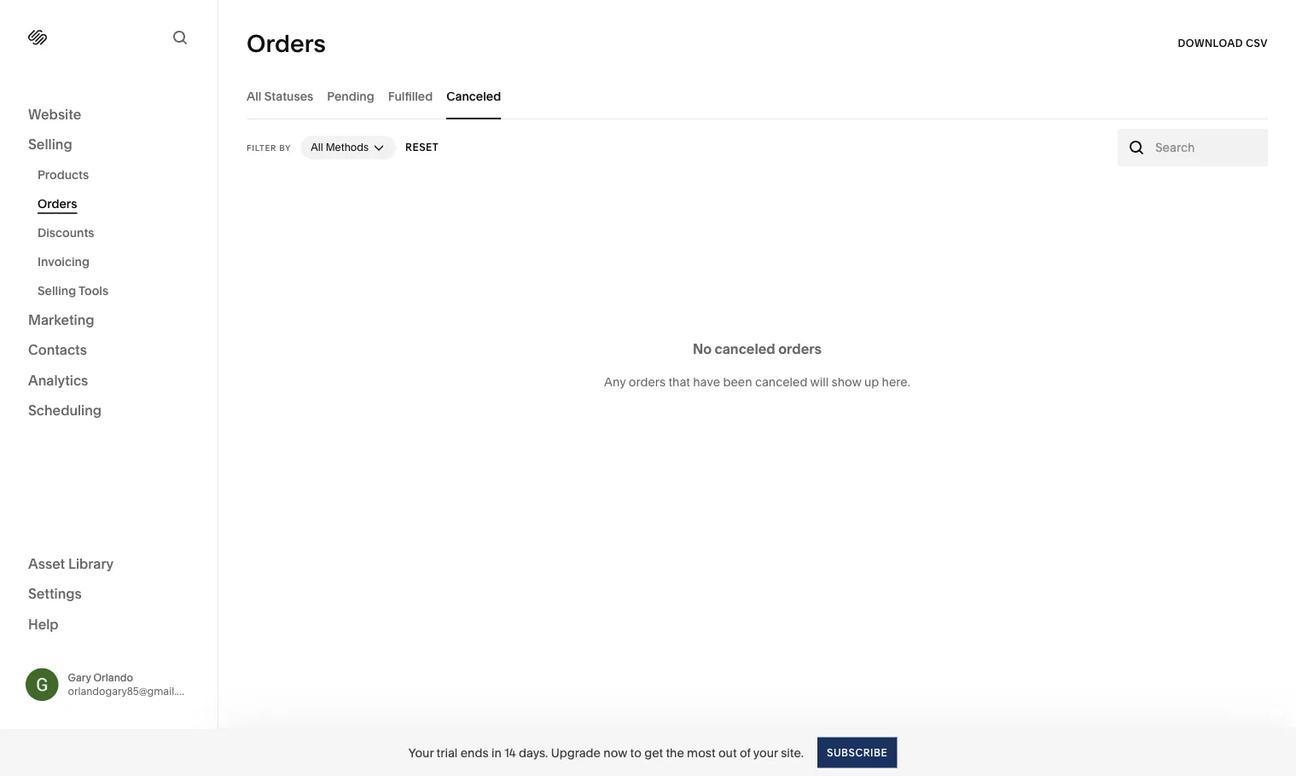 Task type: locate. For each thing, give the bounding box(es) containing it.
14
[[504, 746, 516, 760]]

orders up statuses
[[247, 29, 326, 58]]

by
[[279, 142, 291, 153]]

0 vertical spatial canceled
[[715, 341, 775, 357]]

methods
[[326, 141, 369, 154]]

1 vertical spatial orders
[[629, 375, 666, 389]]

1 horizontal spatial orders
[[778, 341, 822, 357]]

days.
[[519, 746, 548, 760]]

reset button
[[405, 132, 439, 163]]

1 vertical spatial all
[[311, 141, 323, 154]]

that
[[668, 375, 690, 389]]

all inside button
[[247, 89, 261, 103]]

most
[[687, 746, 715, 760]]

settings link
[[28, 585, 189, 605]]

discounts
[[38, 226, 94, 240]]

download csv
[[1178, 37, 1268, 49]]

tab list
[[247, 73, 1268, 119]]

orders down products
[[38, 197, 77, 211]]

0 vertical spatial orders
[[247, 29, 326, 58]]

asset library link
[[28, 555, 189, 575]]

0 horizontal spatial orders
[[38, 197, 77, 211]]

selling inside selling tools link
[[38, 284, 76, 298]]

your trial ends in 14 days. upgrade now to get the most out of your site.
[[408, 746, 804, 760]]

1 vertical spatial selling
[[38, 284, 76, 298]]

asset
[[28, 555, 65, 572]]

here.
[[882, 375, 910, 389]]

pending
[[327, 89, 374, 103]]

canceled
[[715, 341, 775, 357], [755, 375, 808, 389]]

filter by
[[247, 142, 291, 153]]

csv
[[1246, 37, 1268, 49]]

0 horizontal spatial all
[[247, 89, 261, 103]]

all for all methods
[[311, 141, 323, 154]]

canceled left the will
[[755, 375, 808, 389]]

1 vertical spatial canceled
[[755, 375, 808, 389]]

0 horizontal spatial orders
[[629, 375, 666, 389]]

orders right any
[[629, 375, 666, 389]]

in
[[491, 746, 502, 760]]

all left statuses
[[247, 89, 261, 103]]

invoicing
[[38, 255, 90, 269]]

scheduling
[[28, 402, 102, 419]]

0 vertical spatial all
[[247, 89, 261, 103]]

no canceled orders
[[693, 341, 822, 357]]

will
[[810, 375, 829, 389]]

out
[[718, 746, 737, 760]]

all
[[247, 89, 261, 103], [311, 141, 323, 154]]

0 vertical spatial orders
[[778, 341, 822, 357]]

selling tools link
[[38, 276, 199, 305]]

canceled up been
[[715, 341, 775, 357]]

products link
[[38, 160, 199, 189]]

0 vertical spatial selling
[[28, 136, 72, 153]]

selling up marketing on the top left of page
[[38, 284, 76, 298]]

selling down 'website'
[[28, 136, 72, 153]]

selling
[[28, 136, 72, 153], [38, 284, 76, 298]]

orders
[[778, 341, 822, 357], [629, 375, 666, 389]]

1 horizontal spatial all
[[311, 141, 323, 154]]

gary orlando orlandogary85@gmail.com
[[68, 672, 198, 698]]

orders link
[[38, 189, 199, 218]]

all left 'methods'
[[311, 141, 323, 154]]

scheduling link
[[28, 401, 189, 421]]

1 horizontal spatial orders
[[247, 29, 326, 58]]

of
[[740, 746, 751, 760]]

orders up the will
[[778, 341, 822, 357]]

reset
[[405, 141, 439, 154]]

1 vertical spatial orders
[[38, 197, 77, 211]]

subscribe
[[827, 747, 888, 759]]

all inside "button"
[[311, 141, 323, 154]]

all statuses button
[[247, 73, 313, 119]]

the
[[666, 746, 684, 760]]

orders
[[247, 29, 326, 58], [38, 197, 77, 211]]

all methods
[[311, 141, 369, 154]]

your
[[408, 746, 434, 760]]



Task type: vqa. For each thing, say whether or not it's contained in the screenshot.
the left ALL
yes



Task type: describe. For each thing, give the bounding box(es) containing it.
website
[[28, 106, 81, 122]]

help
[[28, 616, 59, 633]]

all methods button
[[301, 136, 396, 160]]

canceled button
[[446, 73, 501, 119]]

no
[[693, 341, 712, 357]]

download csv button
[[1178, 28, 1268, 59]]

fulfilled button
[[388, 73, 433, 119]]

analytics link
[[28, 371, 189, 391]]

orlando
[[93, 672, 133, 684]]

trial
[[437, 746, 458, 760]]

show
[[832, 375, 861, 389]]

Search field
[[1155, 138, 1259, 157]]

tab list containing all statuses
[[247, 73, 1268, 119]]

up
[[864, 375, 879, 389]]

settings
[[28, 586, 82, 602]]

analytics
[[28, 372, 88, 389]]

now
[[603, 746, 627, 760]]

contacts link
[[28, 341, 189, 361]]

marketing link
[[28, 311, 189, 331]]

pending button
[[327, 73, 374, 119]]

any orders that have been canceled will show up here.
[[604, 375, 910, 389]]

to
[[630, 746, 641, 760]]

filter
[[247, 142, 277, 153]]

subscribe button
[[817, 738, 897, 768]]

your
[[753, 746, 778, 760]]

help link
[[28, 615, 59, 634]]

selling link
[[28, 135, 189, 155]]

download
[[1178, 37, 1243, 49]]

invoicing link
[[38, 247, 199, 276]]

library
[[68, 555, 114, 572]]

selling for selling tools
[[38, 284, 76, 298]]

discounts link
[[38, 218, 199, 247]]

all statuses
[[247, 89, 313, 103]]

products
[[38, 168, 89, 182]]

ends
[[460, 746, 489, 760]]

tools
[[79, 284, 108, 298]]

site.
[[781, 746, 804, 760]]

marketing
[[28, 311, 94, 328]]

website link
[[28, 105, 189, 125]]

been
[[723, 375, 752, 389]]

selling tools
[[38, 284, 108, 298]]

canceled
[[446, 89, 501, 103]]

selling for selling
[[28, 136, 72, 153]]

all for all statuses
[[247, 89, 261, 103]]

orlandogary85@gmail.com
[[68, 685, 198, 698]]

gary
[[68, 672, 91, 684]]

fulfilled
[[388, 89, 433, 103]]

get
[[644, 746, 663, 760]]

asset library
[[28, 555, 114, 572]]

have
[[693, 375, 720, 389]]

any
[[604, 375, 626, 389]]

statuses
[[264, 89, 313, 103]]

contacts
[[28, 342, 87, 358]]

upgrade
[[551, 746, 601, 760]]



